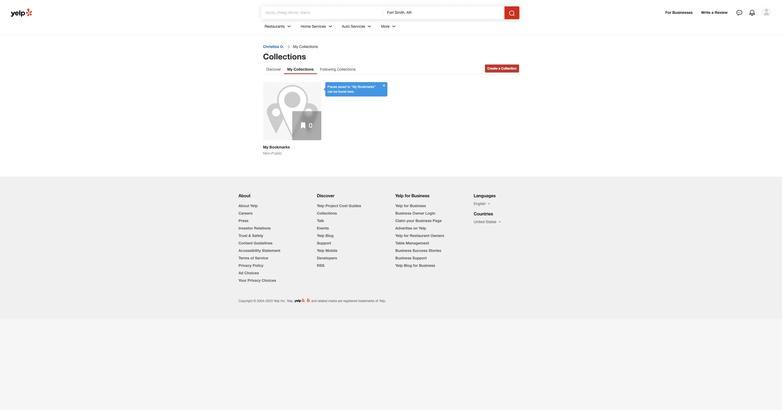 Task type: vqa. For each thing, say whether or not it's contained in the screenshot.
"Tennis"
no



Task type: locate. For each thing, give the bounding box(es) containing it.
trust & safety link
[[239, 233, 263, 238]]

2 vertical spatial my
[[263, 145, 268, 149]]

yelp right on
[[419, 226, 426, 230]]

of up privacy policy link
[[250, 256, 254, 260]]

0 vertical spatial a
[[712, 10, 714, 15]]

blog up support link
[[325, 233, 334, 238]]

yelp
[[395, 193, 404, 198], [250, 203, 258, 208], [317, 203, 324, 208], [395, 203, 403, 208], [419, 226, 426, 230], [317, 233, 324, 238], [395, 233, 403, 238], [317, 248, 324, 253], [395, 263, 403, 268], [274, 299, 280, 303]]

1 vertical spatial choices
[[262, 278, 276, 283]]

0 horizontal spatial a
[[499, 66, 500, 70]]

talk link
[[317, 218, 324, 223]]

yelp,
[[287, 299, 294, 303]]

0 horizontal spatial discover
[[266, 67, 281, 71]]

0 vertical spatial privacy
[[239, 263, 252, 268]]

business up yelp for business link
[[411, 193, 430, 198]]

privacy
[[239, 263, 252, 268], [248, 278, 261, 283]]

collections
[[299, 44, 318, 49], [263, 52, 306, 61], [294, 67, 314, 71], [337, 67, 356, 71], [317, 211, 337, 215]]

investor relations link
[[239, 226, 271, 230]]

collections down the project
[[317, 211, 337, 215]]

yelp up claim
[[395, 203, 403, 208]]

©
[[253, 299, 256, 303]]

yelp for business up the business owner login link
[[395, 203, 426, 208]]

my up non-
[[263, 145, 268, 149]]

24 chevron down v2 image inside 'more' link
[[391, 23, 397, 29]]

1 vertical spatial about
[[239, 203, 249, 208]]

2 services from the left
[[351, 24, 365, 28]]

messages image
[[736, 10, 743, 16]]

my collections link
[[284, 65, 317, 74]]

about yelp link
[[239, 203, 258, 208]]

1 vertical spatial yelp for business
[[395, 203, 426, 208]]

0 horizontal spatial   text field
[[265, 10, 379, 16]]

yelp.
[[379, 299, 386, 303]]

yelp for business
[[395, 193, 430, 198], [395, 203, 426, 208]]

investor
[[239, 226, 253, 230]]

my bookmarks link
[[263, 145, 321, 150]]

,
[[305, 299, 306, 303]]

about up careers
[[239, 203, 249, 208]]

collections up to
[[337, 67, 356, 71]]

2 about from the top
[[239, 203, 249, 208]]

businesses
[[672, 10, 693, 15]]

1 vertical spatial a
[[499, 66, 500, 70]]

my right o.
[[293, 44, 298, 49]]

blog down business support link
[[404, 263, 412, 268]]

0 horizontal spatial my
[[263, 145, 268, 149]]

table management link
[[395, 241, 429, 245]]

your privacy choices link
[[239, 278, 276, 283]]

guidelines
[[254, 241, 273, 245]]

auto
[[342, 24, 350, 28]]

0 horizontal spatial blog
[[325, 233, 334, 238]]

more link
[[377, 19, 401, 35]]

auto services
[[342, 24, 365, 28]]

0 vertical spatial of
[[250, 256, 254, 260]]

a inside button
[[499, 66, 500, 70]]

2 24 chevron down v2 image from the left
[[391, 23, 397, 29]]

1 vertical spatial my
[[287, 67, 293, 71]]

policy
[[253, 263, 263, 268]]

24 chevron down v2 image inside restaurants link
[[286, 23, 292, 29]]

yelp blog for business
[[395, 263, 435, 268]]

a right create
[[499, 66, 500, 70]]

trademarks
[[358, 299, 375, 303]]

collections down o.
[[263, 52, 306, 61]]

login
[[425, 211, 435, 215]]

terms of service link
[[239, 256, 268, 260]]

more
[[381, 24, 390, 28]]

1 about from the top
[[239, 193, 250, 198]]

0 horizontal spatial services
[[312, 24, 326, 28]]

about up the about yelp link
[[239, 193, 250, 198]]

collection
[[501, 66, 517, 70]]

table
[[395, 241, 405, 245]]

24 chevron down v2 image right more
[[391, 23, 397, 29]]

to
[[347, 85, 350, 89]]

talk
[[317, 218, 324, 223]]

for
[[405, 193, 410, 198], [404, 203, 409, 208], [404, 233, 409, 238], [413, 263, 418, 268]]

"my
[[351, 85, 357, 89]]

my inside my bookmarks non-public
[[263, 145, 268, 149]]

careers link
[[239, 211, 253, 215]]

search image
[[509, 10, 515, 16], [509, 10, 515, 16]]

careers
[[239, 211, 253, 215]]

be
[[334, 90, 337, 94]]

0 horizontal spatial support
[[317, 241, 331, 245]]

2004–2023
[[257, 299, 273, 303]]

1 services from the left
[[312, 24, 326, 28]]

1 horizontal spatial a
[[712, 10, 714, 15]]

can
[[328, 90, 333, 94]]

24 chevron down v2 image right restaurants
[[286, 23, 292, 29]]

1 24 chevron down v2 image from the left
[[286, 23, 292, 29]]

  text field
[[265, 10, 379, 16], [387, 10, 500, 16]]

choices down privacy policy link
[[244, 271, 259, 275]]

create a collection
[[487, 66, 517, 70]]

developers
[[317, 256, 337, 260]]

None search field
[[261, 6, 526, 19]]

united states
[[474, 220, 496, 224]]

1 horizontal spatial my
[[287, 67, 293, 71]]

for up yelp for business link
[[405, 193, 410, 198]]

content
[[239, 241, 253, 245]]

2 yelp for business from the top
[[395, 203, 426, 208]]

16 chevron down v2 image
[[487, 202, 491, 206]]

services right auto on the left of the page
[[351, 24, 365, 28]]

yelp up careers
[[250, 203, 258, 208]]

1 horizontal spatial   text field
[[387, 10, 500, 16]]

yelp blog link
[[317, 233, 334, 238]]

places saved to "my bookmarks" can be found here.
[[328, 85, 376, 94]]

0 vertical spatial my collections
[[293, 44, 318, 49]]

business down owner
[[416, 218, 432, 223]]

&
[[249, 233, 251, 238]]

my right discover link
[[287, 67, 293, 71]]

following
[[320, 67, 336, 71]]

business
[[411, 193, 430, 198], [410, 203, 426, 208], [395, 211, 412, 215], [416, 218, 432, 223], [395, 248, 412, 253], [395, 256, 412, 260], [419, 263, 435, 268]]

of left yelp.
[[375, 299, 378, 303]]

bookmarks"
[[358, 85, 376, 89]]

services
[[312, 24, 326, 28], [351, 24, 365, 28]]

create a collection button
[[485, 65, 519, 73]]

1 vertical spatial my collections
[[287, 67, 314, 71]]

events link
[[317, 226, 329, 230]]

business down success
[[419, 263, 435, 268]]

yelp for business up yelp for business link
[[395, 193, 430, 198]]

1 vertical spatial discover
[[317, 193, 334, 198]]

1 vertical spatial of
[[375, 299, 378, 303]]

0 vertical spatial discover
[[266, 67, 281, 71]]

advertise on yelp
[[395, 226, 426, 230]]

1 horizontal spatial services
[[351, 24, 365, 28]]

1 horizontal spatial 24 chevron down v2 image
[[391, 23, 397, 29]]

discover up the project
[[317, 193, 334, 198]]

support down success
[[413, 256, 427, 260]]

0 vertical spatial blog
[[325, 233, 334, 238]]

notifications image
[[749, 10, 756, 16]]

yelp up table
[[395, 233, 403, 238]]

write
[[701, 10, 711, 15]]

for down business support link
[[413, 263, 418, 268]]

trust
[[239, 233, 247, 238]]

discover down christina o. link on the left top of page
[[266, 67, 281, 71]]

24 chevron down v2 image inside home services link
[[327, 23, 334, 29]]

discover inside the my collections tab list
[[266, 67, 281, 71]]

yelp up yelp for business link
[[395, 193, 404, 198]]

1 horizontal spatial support
[[413, 256, 427, 260]]

yelp burst image
[[306, 298, 310, 303]]

24 chevron down v2 image for auto services
[[366, 23, 373, 29]]

0 vertical spatial my
[[293, 44, 298, 49]]

a for collection
[[499, 66, 500, 70]]

1 vertical spatial blog
[[404, 263, 412, 268]]

a right write
[[712, 10, 714, 15]]

0 horizontal spatial 24 chevron down v2 image
[[327, 23, 334, 29]]

my collections
[[293, 44, 318, 49], [287, 67, 314, 71]]

24 chevron down v2 image
[[286, 23, 292, 29], [391, 23, 397, 29]]

business up owner
[[410, 203, 426, 208]]

24 chevron down v2 image inside auto services link
[[366, 23, 373, 29]]

0 horizontal spatial 24 chevron down v2 image
[[286, 23, 292, 29]]

business success stories link
[[395, 248, 441, 253]]

support down yelp blog link
[[317, 241, 331, 245]]

0 vertical spatial yelp for business
[[395, 193, 430, 198]]

for down advertise
[[404, 233, 409, 238]]

2 24 chevron down v2 image from the left
[[366, 23, 373, 29]]

collections left following
[[294, 67, 314, 71]]

2   text field from the left
[[387, 10, 500, 16]]

claim your business page link
[[395, 218, 442, 223]]

privacy down terms
[[239, 263, 252, 268]]

christina o. link
[[263, 44, 284, 49]]

write a review
[[701, 10, 728, 15]]

yelp for restaurant owners link
[[395, 233, 444, 238]]

0 vertical spatial support
[[317, 241, 331, 245]]

press link
[[239, 218, 249, 223]]

24 chevron down v2 image for more
[[391, 23, 397, 29]]

0 horizontal spatial choices
[[244, 271, 259, 275]]

yelp mobile
[[317, 248, 337, 253]]

1 24 chevron down v2 image from the left
[[327, 23, 334, 29]]

about
[[239, 193, 250, 198], [239, 203, 249, 208]]

following collections
[[320, 67, 356, 71]]

privacy down ad choices
[[248, 278, 261, 283]]

o.
[[280, 44, 284, 49]]

my inside tab list
[[287, 67, 293, 71]]

business support link
[[395, 256, 427, 260]]

24 chevron down v2 image
[[327, 23, 334, 29], [366, 23, 373, 29]]

1   text field from the left
[[265, 10, 379, 16]]

support
[[317, 241, 331, 245], [413, 256, 427, 260]]

24 chevron down v2 image right auto services
[[366, 23, 373, 29]]

blog
[[325, 233, 334, 238], [404, 263, 412, 268]]

1 horizontal spatial 24 chevron down v2 image
[[366, 23, 373, 29]]

0 horizontal spatial of
[[250, 256, 254, 260]]

choices down policy
[[262, 278, 276, 283]]

1 horizontal spatial blog
[[404, 263, 412, 268]]

blog for yelp blog
[[325, 233, 334, 238]]

my collections tab list
[[263, 65, 359, 74]]

for
[[665, 10, 671, 15]]

0 vertical spatial about
[[239, 193, 250, 198]]

24 chevron down v2 image left auto on the left of the page
[[327, 23, 334, 29]]

about yelp
[[239, 203, 258, 208]]

0
[[309, 122, 312, 129]]

services right home
[[312, 24, 326, 28]]



Task type: describe. For each thing, give the bounding box(es) containing it.
collections link
[[317, 211, 337, 215]]

rss
[[317, 263, 324, 268]]

1 horizontal spatial choices
[[262, 278, 276, 283]]

for businesses link
[[663, 8, 695, 17]]

press
[[239, 218, 249, 223]]

16 chevron down v2 image
[[498, 220, 502, 224]]

1 yelp for business from the top
[[395, 193, 430, 198]]

privacy policy
[[239, 263, 263, 268]]

24 chevron down v2 image for restaurants
[[286, 23, 292, 29]]

accessibility
[[239, 248, 261, 253]]

non-
[[263, 151, 271, 155]]

found
[[338, 90, 346, 94]]

for businesses
[[665, 10, 693, 15]]

about for about yelp
[[239, 203, 249, 208]]

relations
[[254, 226, 271, 230]]

ad choices
[[239, 271, 259, 275]]

page
[[433, 218, 442, 223]]

collections inside following collections link
[[337, 67, 356, 71]]

and
[[311, 299, 317, 303]]

1 vertical spatial support
[[413, 256, 427, 260]]

terms of service
[[239, 256, 268, 260]]

24 chevron down v2 image for home services
[[327, 23, 334, 29]]

copyright © 2004–2023 yelp inc. yelp,
[[239, 299, 294, 303]]

tacos, cheap dinner, Max's text field
[[265, 10, 379, 15]]

business down table
[[395, 248, 412, 253]]

privacy policy link
[[239, 263, 263, 268]]

countries
[[474, 211, 493, 216]]

states
[[486, 220, 496, 224]]

mobile
[[325, 248, 337, 253]]

create
[[487, 66, 498, 70]]

0 vertical spatial choices
[[244, 271, 259, 275]]

home
[[301, 24, 311, 28]]

content guidelines
[[239, 241, 273, 245]]

yelp project cost guides link
[[317, 203, 361, 208]]

bookmarks
[[269, 145, 290, 149]]

stories
[[429, 248, 441, 253]]

collections inside my collections link
[[294, 67, 314, 71]]

events
[[317, 226, 329, 230]]

ad
[[239, 271, 243, 275]]

0 link
[[263, 82, 321, 140]]

claim your business page
[[395, 218, 442, 223]]

  text field for the "address, neighborhood, city, state or zip" text box
[[387, 10, 500, 16]]

accessibility statement
[[239, 248, 280, 253]]

yelp project cost guides
[[317, 203, 361, 208]]

1 horizontal spatial of
[[375, 299, 378, 303]]

yelp down support link
[[317, 248, 324, 253]]

  text field for tacos, cheap dinner, max's text field
[[265, 10, 379, 16]]

terms
[[239, 256, 249, 260]]

copyright
[[239, 299, 253, 303]]

yelp down business support
[[395, 263, 403, 268]]

owners
[[431, 233, 444, 238]]

saved
[[338, 85, 347, 89]]

united
[[474, 220, 485, 224]]

notifications image
[[749, 10, 756, 16]]

for up the business owner login link
[[404, 203, 409, 208]]

yelp left inc.
[[274, 299, 280, 303]]

registered
[[343, 299, 358, 303]]

yelp blog for business link
[[395, 263, 435, 268]]

guides
[[349, 203, 361, 208]]

are
[[338, 299, 342, 303]]

services for home services
[[312, 24, 326, 28]]

project
[[325, 203, 338, 208]]

my collections inside tab list
[[287, 67, 314, 71]]

christina o. image
[[762, 7, 772, 17]]

business up yelp blog for business link
[[395, 256, 412, 260]]

following collections link
[[317, 65, 359, 74]]

accessibility statement link
[[239, 248, 280, 253]]

address, neighborhood, city, state or zip text field
[[387, 10, 500, 15]]

public
[[271, 151, 282, 155]]

places
[[328, 85, 337, 89]]

languages
[[474, 193, 496, 198]]

safety
[[252, 233, 263, 238]]

restaurants link
[[260, 19, 296, 35]]

1 horizontal spatial discover
[[317, 193, 334, 198]]

2 horizontal spatial my
[[293, 44, 298, 49]]

restaurant
[[410, 233, 430, 238]]

content guidelines link
[[239, 241, 273, 245]]

home services link
[[296, 19, 338, 35]]

trust & safety
[[239, 233, 263, 238]]

advertise on yelp link
[[395, 226, 426, 230]]

discover link
[[263, 65, 284, 74]]

your
[[407, 218, 415, 223]]

on
[[413, 226, 418, 230]]

a for review
[[712, 10, 714, 15]]

messages image
[[736, 10, 743, 16]]

statement
[[262, 248, 280, 253]]

home services
[[301, 24, 326, 28]]

1 vertical spatial privacy
[[248, 278, 261, 283]]

yelp blog
[[317, 233, 334, 238]]

auto services link
[[338, 19, 377, 35]]

ad choices link
[[239, 271, 259, 275]]

blog for yelp blog for business
[[404, 263, 412, 268]]

cost
[[339, 203, 348, 208]]

collections down home
[[299, 44, 318, 49]]

yelp for business link
[[395, 203, 426, 208]]

about for about
[[239, 193, 250, 198]]

management
[[406, 241, 429, 245]]

table management
[[395, 241, 429, 245]]

business owner login link
[[395, 211, 435, 215]]

business owner login
[[395, 211, 435, 215]]

yelp for restaurant owners
[[395, 233, 444, 238]]

english button
[[474, 201, 491, 206]]

yelp down events
[[317, 233, 324, 238]]

owner
[[413, 211, 424, 215]]

your privacy choices
[[239, 278, 276, 283]]

marks
[[328, 299, 337, 303]]

my bookmarks non-public
[[263, 145, 290, 155]]

yelp up collections link
[[317, 203, 324, 208]]

yelp logo image
[[295, 298, 305, 303]]

business up claim
[[395, 211, 412, 215]]

business support
[[395, 256, 427, 260]]

services for auto services
[[351, 24, 365, 28]]



